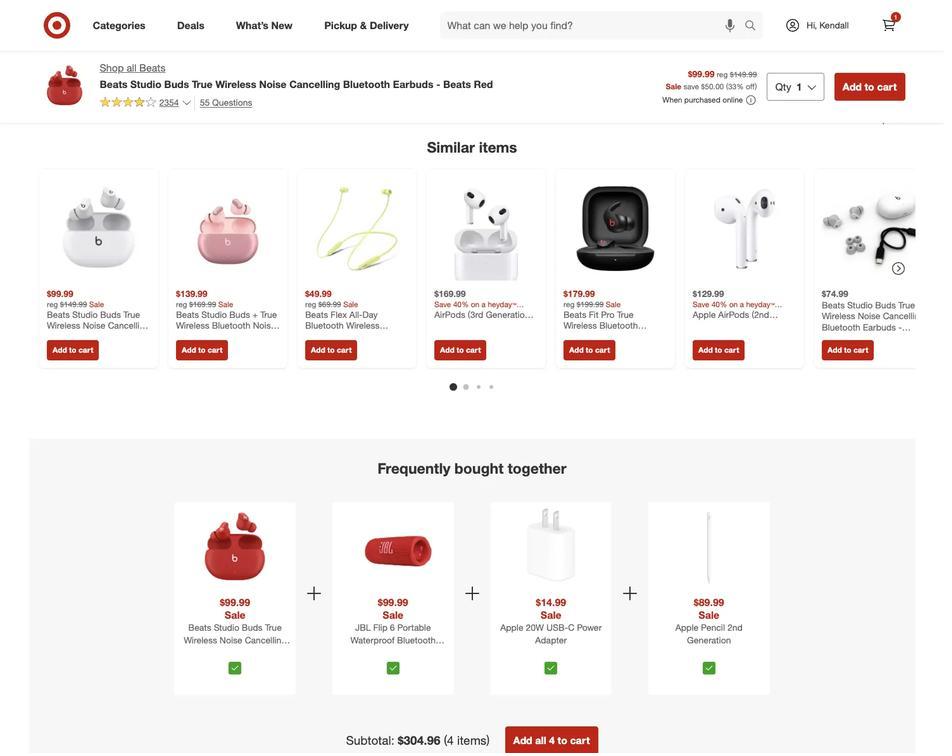 Task type: vqa. For each thing, say whether or not it's contained in the screenshot.


Task type: describe. For each thing, give the bounding box(es) containing it.
$99.99 sale jbl flip 6 portable waterproof bluetooth speaker - red
[[351, 596, 436, 658]]

buds inside $99.99 sale beats studio buds true wireless noise cancelling bluetooth earbuds - beats red
[[242, 622, 263, 633]]

flip
[[373, 622, 388, 633]]

apple pencil 2nd generation link
[[651, 622, 768, 657]]

add for $49.99
[[311, 345, 325, 355]]

sale inside $14.99 sale apple 20w usb-c power adapter
[[541, 609, 562, 622]]

add for $99.99
[[52, 345, 67, 355]]

cancelling inside shop all beats beats studio buds true wireless noise cancelling bluetooth earbuds - beats red
[[289, 78, 340, 90]]

earbuds inside $139.99 reg $169.99 sale beats studio buds + true wireless bluetooth noise cancelling earbuds - cosmic pink
[[220, 331, 253, 342]]

save
[[684, 82, 699, 91]]

bluetooth inside $179.99 reg $199.99 sale beats fit pro true wireless bluetooth earbuds
[[599, 320, 638, 330]]

$69.99
[[318, 299, 341, 309]]

pickup
[[324, 19, 357, 31]]

delivery
[[370, 19, 409, 31]]

$129.99
[[693, 288, 724, 299]]

beats fit pro true wireless bluetooth earbuds image
[[564, 177, 667, 280]]

apple 20w usb-c power adapter image
[[508, 505, 594, 591]]

$139.99 reg $169.99 sale beats studio buds + true wireless bluetooth noise cancelling earbuds - cosmic pink
[[176, 288, 277, 353]]

white inside $74.99 beats studio buds true wireless noise cancelling bluetooth earbuds - white - target certified refurbished
[[822, 332, 845, 343]]

%
[[737, 82, 744, 91]]

true inside shop all beats beats studio buds true wireless noise cancelling bluetooth earbuds - beats red
[[192, 78, 213, 90]]

cart inside button
[[570, 734, 590, 747]]

bluetooth inside $99.99 sale beats studio buds true wireless noise cancelling bluetooth earbuds - beats red
[[182, 647, 221, 658]]

cancelling inside $74.99 beats studio buds true wireless noise cancelling bluetooth earbuds - white - target certified refurbished
[[883, 310, 925, 321]]

$199.99
[[577, 299, 604, 309]]

hi, kendall
[[807, 20, 849, 30]]

similar items
[[427, 138, 517, 156]]

beats studio buds true wireless noise cancelling bluetooth earbuds - beats red image
[[192, 505, 278, 591]]

cart for $49.99
[[337, 345, 352, 355]]

speaker
[[365, 647, 397, 658]]

beats inside "$49.99 reg $69.99 sale beats flex all-day bluetooth wireless earphones"
[[305, 309, 328, 319]]

$149.99 for %
[[730, 70, 757, 79]]

$14.99 sale apple 20w usb-c power adapter
[[501, 596, 602, 646]]

earbuds inside $99.99 reg $149.99 sale beats studio buds true wireless noise cancelling bluetooth earbuds - white
[[88, 331, 121, 342]]

20w
[[526, 622, 544, 633]]

4
[[549, 734, 555, 747]]

cart for $139.99
[[207, 345, 222, 355]]

to inside button
[[558, 734, 568, 747]]

$99.99 for $99.99 reg $149.99 sale save $ 50.00 ( 33 % off )
[[688, 69, 715, 79]]

$99.99 sale beats studio buds true wireless noise cancelling bluetooth earbuds - beats red
[[182, 596, 288, 671]]

together
[[508, 459, 567, 477]]

wireless inside "$49.99 reg $69.99 sale beats flex all-day bluetooth wireless earphones"
[[346, 320, 380, 330]]

sale inside $99.99 reg $149.99 sale save $ 50.00 ( 33 % off )
[[666, 82, 682, 91]]

add to cart for $49.99
[[311, 345, 352, 355]]

frequently bought together
[[378, 459, 567, 477]]

cosmic
[[176, 342, 206, 353]]

+
[[252, 309, 258, 319]]

add inside button
[[513, 734, 533, 747]]

beats inside $74.99 beats studio buds true wireless noise cancelling bluetooth earbuds - white - target certified refurbished
[[822, 299, 845, 310]]

1 link
[[875, 11, 903, 39]]

usb-
[[547, 622, 568, 633]]

true inside $139.99 reg $169.99 sale beats studio buds + true wireless bluetooth noise cancelling earbuds - cosmic pink
[[260, 309, 277, 319]]

jbl flip 6 portable waterproof bluetooth speaker - red link
[[335, 622, 451, 658]]

sale inside $179.99 reg $199.99 sale beats fit pro true wireless bluetooth earbuds
[[606, 299, 621, 309]]

qty
[[776, 80, 792, 93]]

add to cart button for $139.99
[[176, 340, 228, 360]]

beats flex all-day bluetooth wireless earphones image
[[305, 177, 409, 280]]

$169.99 inside $169.99 link
[[434, 288, 466, 299]]

cart for $179.99
[[595, 345, 610, 355]]

buds inside $74.99 beats studio buds true wireless noise cancelling bluetooth earbuds - white - target certified refurbished
[[875, 299, 896, 310]]

waterproof
[[351, 635, 395, 646]]

bluetooth inside $74.99 beats studio buds true wireless noise cancelling bluetooth earbuds - white - target certified refurbished
[[822, 321, 861, 332]]

cancelling inside $99.99 sale beats studio buds true wireless noise cancelling bluetooth earbuds - beats red
[[245, 635, 287, 646]]

55 questions link
[[194, 96, 253, 110]]

studio inside $74.99 beats studio buds true wireless noise cancelling bluetooth earbuds - white - target certified refurbished
[[847, 299, 873, 310]]

0 horizontal spatial 1
[[797, 80, 803, 93]]

add to cart for $169.99
[[440, 345, 481, 355]]

bluetooth inside shop all beats beats studio buds true wireless noise cancelling bluetooth earbuds - beats red
[[343, 78, 390, 90]]

beats studio buds + true wireless bluetooth noise cancelling earbuds - cosmic pink image
[[176, 177, 280, 280]]

when purchased online
[[663, 95, 743, 105]]

$99.99 reg $149.99 sale beats studio buds true wireless noise cancelling bluetooth earbuds - white
[[47, 288, 149, 353]]

- inside $139.99 reg $169.99 sale beats studio buds + true wireless bluetooth noise cancelling earbuds - cosmic pink
[[255, 331, 259, 342]]

new
[[271, 19, 293, 31]]

$49.99
[[305, 288, 332, 299]]

cart for $169.99
[[466, 345, 481, 355]]

target
[[853, 332, 877, 343]]

earbuds inside $74.99 beats studio buds true wireless noise cancelling bluetooth earbuds - white - target certified refurbished
[[863, 321, 896, 332]]

wireless inside shop all beats beats studio buds true wireless noise cancelling bluetooth earbuds - beats red
[[216, 78, 256, 90]]

cart for $99.99
[[78, 345, 93, 355]]

$169.99 link
[[434, 177, 538, 320]]

$14.99
[[536, 596, 567, 609]]

$179.99
[[564, 288, 595, 299]]

add for $169.99
[[440, 345, 454, 355]]

to for $139.99
[[198, 345, 205, 355]]

wireless inside $99.99 reg $149.99 sale beats studio buds true wireless noise cancelling bluetooth earbuds - white
[[47, 320, 80, 330]]

wireless inside $139.99 reg $169.99 sale beats studio buds + true wireless bluetooth noise cancelling earbuds - cosmic pink
[[176, 320, 209, 330]]

to for $129.99
[[715, 345, 722, 355]]

what's
[[236, 19, 269, 31]]

kendall
[[820, 20, 849, 30]]

33
[[728, 82, 737, 91]]

bluetooth inside "$49.99 reg $69.99 sale beats flex all-day bluetooth wireless earphones"
[[305, 320, 344, 330]]

sale inside $99.99 sale beats studio buds true wireless noise cancelling bluetooth earbuds - beats red
[[225, 609, 246, 622]]

add to cart for $99.99
[[52, 345, 93, 355]]

2nd
[[728, 622, 743, 633]]

What can we help you find? suggestions appear below search field
[[440, 11, 748, 39]]

pro
[[601, 309, 615, 319]]

c
[[568, 622, 575, 633]]

subtotal:
[[346, 733, 395, 748]]

$89.99
[[694, 596, 725, 609]]

adapter
[[535, 635, 567, 646]]

$129.99 link
[[693, 177, 797, 320]]

certified
[[880, 332, 914, 343]]

55
[[200, 97, 210, 108]]

sale inside $139.99 reg $169.99 sale beats studio buds + true wireless bluetooth noise cancelling earbuds - cosmic pink
[[218, 299, 233, 309]]

studio inside $99.99 sale beats studio buds true wireless noise cancelling bluetooth earbuds - beats red
[[214, 622, 239, 633]]

beats inside $99.99 reg $149.99 sale beats studio buds true wireless noise cancelling bluetooth earbuds - white
[[47, 309, 70, 319]]

beats inside $179.99 reg $199.99 sale beats fit pro true wireless bluetooth earbuds
[[564, 309, 586, 319]]

$99.99 for $99.99 sale jbl flip 6 portable waterproof bluetooth speaker - red
[[378, 596, 408, 609]]

search button
[[739, 11, 770, 42]]

flex
[[330, 309, 347, 319]]

add all 4 to cart
[[513, 734, 590, 747]]

add to cart for $129.99
[[698, 345, 739, 355]]

refurbished
[[822, 343, 870, 354]]

reg for off
[[717, 70, 728, 79]]

6
[[390, 622, 395, 633]]

$
[[702, 82, 705, 91]]

2354
[[159, 97, 179, 108]]

- inside $99.99 reg $149.99 sale beats studio buds true wireless noise cancelling bluetooth earbuds - white
[[123, 331, 127, 342]]

$74.99 beats studio buds true wireless noise cancelling bluetooth earbuds - white - target certified refurbished
[[822, 288, 925, 354]]

questions
[[212, 97, 253, 108]]

$89.99 sale apple pencil 2nd generation
[[676, 596, 743, 646]]

generation
[[687, 635, 731, 646]]

qty 1
[[776, 80, 803, 93]]

image of beats studio buds true wireless noise cancelling bluetooth earbuds - beats red image
[[39, 61, 90, 112]]

shop
[[100, 61, 124, 74]]

reg for earbuds
[[564, 299, 575, 309]]

add for $179.99
[[569, 345, 584, 355]]

apple pencil 2nd generation image
[[666, 505, 752, 591]]

apple for $14.99
[[501, 622, 524, 633]]

deals
[[177, 19, 204, 31]]

all for shop
[[127, 61, 137, 74]]

55 questions
[[200, 97, 253, 108]]

jbl flip 6 portable waterproof bluetooth speaker - red image
[[350, 505, 436, 591]]

$99.99 reg $149.99 sale save $ 50.00 ( 33 % off )
[[666, 69, 757, 91]]



Task type: locate. For each thing, give the bounding box(es) containing it.
$49.99 reg $69.99 sale beats flex all-day bluetooth wireless earphones
[[305, 288, 380, 342]]

1 horizontal spatial white
[[822, 332, 845, 343]]

portable
[[398, 622, 431, 633]]

noise inside $74.99 beats studio buds true wireless noise cancelling bluetooth earbuds - white - target certified refurbished
[[858, 310, 881, 321]]

airpods (3rd generation) with lightning charging case image
[[434, 177, 538, 280]]

day
[[362, 309, 378, 319]]

1 horizontal spatial red
[[406, 647, 422, 658]]

when
[[663, 95, 683, 105]]

all for add
[[536, 734, 547, 747]]

0 vertical spatial $149.99
[[730, 70, 757, 79]]

items
[[479, 138, 517, 156]]

1 vertical spatial red
[[406, 647, 422, 658]]

red inside shop all beats beats studio buds true wireless noise cancelling bluetooth earbuds - beats red
[[474, 78, 493, 90]]

1 vertical spatial all
[[536, 734, 547, 747]]

reg inside $139.99 reg $169.99 sale beats studio buds + true wireless bluetooth noise cancelling earbuds - cosmic pink
[[176, 299, 187, 309]]

1 horizontal spatial apple
[[676, 622, 699, 633]]

cancelling inside $99.99 reg $149.99 sale beats studio buds true wireless noise cancelling bluetooth earbuds - white
[[108, 320, 149, 330]]

bluetooth inside $99.99 sale jbl flip 6 portable waterproof bluetooth speaker - red
[[397, 635, 436, 646]]

reg inside $99.99 reg $149.99 sale beats studio buds true wireless noise cancelling bluetooth earbuds - white
[[47, 299, 58, 309]]

$149.99 inside $99.99 reg $149.99 sale save $ 50.00 ( 33 % off )
[[730, 70, 757, 79]]

earbuds inside $99.99 sale beats studio buds true wireless noise cancelling bluetooth earbuds - beats red
[[223, 647, 257, 658]]

1 vertical spatial 1
[[797, 80, 803, 93]]

what's new
[[236, 19, 293, 31]]

apple inside '$89.99 sale apple pencil 2nd generation'
[[676, 622, 699, 633]]

earbuds inside shop all beats beats studio buds true wireless noise cancelling bluetooth earbuds - beats red
[[393, 78, 434, 90]]

to for $49.99
[[327, 345, 335, 355]]

apple for $89.99
[[676, 622, 699, 633]]

deals link
[[166, 11, 220, 39]]

$99.99 inside $99.99 sale jbl flip 6 portable waterproof bluetooth speaker - red
[[378, 596, 408, 609]]

None checkbox
[[387, 662, 400, 675]]

0 horizontal spatial all
[[127, 61, 137, 74]]

buds inside shop all beats beats studio buds true wireless noise cancelling bluetooth earbuds - beats red
[[164, 78, 189, 90]]

apple left 20w
[[501, 622, 524, 633]]

beats studio buds true wireless noise cancelling bluetooth earbuds - beats red link
[[177, 622, 293, 671]]

red
[[474, 78, 493, 90], [406, 647, 422, 658], [227, 660, 243, 671]]

categories link
[[82, 11, 161, 39]]

$139.99
[[176, 288, 207, 299]]

$99.99 inside $99.99 reg $149.99 sale beats studio buds true wireless noise cancelling bluetooth earbuds - white
[[47, 288, 73, 299]]

noise inside $99.99 sale beats studio buds true wireless noise cancelling bluetooth earbuds - beats red
[[220, 635, 242, 646]]

2 horizontal spatial red
[[474, 78, 493, 90]]

true inside $99.99 reg $149.99 sale beats studio buds true wireless noise cancelling bluetooth earbuds - white
[[123, 309, 140, 319]]

- inside shop all beats beats studio buds true wireless noise cancelling bluetooth earbuds - beats red
[[436, 78, 441, 90]]

reg for bluetooth
[[176, 299, 187, 309]]

0 vertical spatial all
[[127, 61, 137, 74]]

cancelling
[[289, 78, 340, 90], [883, 310, 925, 321], [108, 320, 149, 330], [176, 331, 217, 342], [245, 635, 287, 646]]

pencil
[[701, 622, 725, 633]]

apple inside $14.99 sale apple 20w usb-c power adapter
[[501, 622, 524, 633]]

wireless inside $99.99 sale beats studio buds true wireless noise cancelling bluetooth earbuds - beats red
[[184, 635, 217, 646]]

$99.99 for $99.99 reg $149.99 sale beats studio buds true wireless noise cancelling bluetooth earbuds - white
[[47, 288, 73, 299]]

(4
[[444, 733, 454, 748]]

cancelling inside $139.99 reg $169.99 sale beats studio buds + true wireless bluetooth noise cancelling earbuds - cosmic pink
[[176, 331, 217, 342]]

search
[[739, 20, 770, 33]]

1 horizontal spatial 1
[[894, 13, 898, 21]]

sale inside $99.99 sale jbl flip 6 portable waterproof bluetooth speaker - red
[[383, 609, 404, 622]]

pickup & delivery link
[[314, 11, 425, 39]]

all inside shop all beats beats studio buds true wireless noise cancelling bluetooth earbuds - beats red
[[127, 61, 137, 74]]

all left 4 at the right
[[536, 734, 547, 747]]

$179.99 reg $199.99 sale beats fit pro true wireless bluetooth earbuds
[[564, 288, 638, 342]]

add to cart for $179.99
[[569, 345, 610, 355]]

add to cart button for $129.99
[[693, 340, 745, 360]]

add to cart button for $49.99
[[305, 340, 357, 360]]

pink
[[208, 342, 225, 353]]

red inside $99.99 sale jbl flip 6 portable waterproof bluetooth speaker - red
[[406, 647, 422, 658]]

$149.99
[[730, 70, 757, 79], [60, 299, 87, 309]]

power
[[577, 622, 602, 633]]

subtotal: $304.96 (4 items)
[[346, 733, 490, 748]]

add to cart for $139.99
[[182, 345, 222, 355]]

true inside $99.99 sale beats studio buds true wireless noise cancelling bluetooth earbuds - beats red
[[265, 622, 282, 633]]

add to cart
[[843, 80, 897, 93], [52, 345, 93, 355], [182, 345, 222, 355], [311, 345, 352, 355], [440, 345, 481, 355], [569, 345, 610, 355], [698, 345, 739, 355], [828, 345, 868, 355]]

add to cart button for $99.99
[[47, 340, 99, 360]]

to for $179.99
[[586, 345, 593, 355]]

1 horizontal spatial $149.99
[[730, 70, 757, 79]]

white inside $99.99 reg $149.99 sale beats studio buds true wireless noise cancelling bluetooth earbuds - white
[[47, 342, 69, 353]]

red inside $99.99 sale beats studio buds true wireless noise cancelling bluetooth earbuds - beats red
[[227, 660, 243, 671]]

fit
[[589, 309, 599, 319]]

cart for $129.99
[[724, 345, 739, 355]]

1 vertical spatial $169.99
[[189, 299, 216, 309]]

1 horizontal spatial $169.99
[[434, 288, 466, 299]]

online
[[723, 95, 743, 105]]

purchased
[[685, 95, 721, 105]]

beats studio buds true wireless noise cancelling bluetooth earbuds - white image
[[47, 177, 150, 280]]

1 vertical spatial $149.99
[[60, 299, 87, 309]]

earbuds inside $179.99 reg $199.99 sale beats fit pro true wireless bluetooth earbuds
[[564, 331, 597, 342]]

to for $99.99
[[69, 345, 76, 355]]

noise
[[259, 78, 287, 90], [858, 310, 881, 321], [82, 320, 105, 330], [253, 320, 275, 330], [220, 635, 242, 646]]

pickup & delivery
[[324, 19, 409, 31]]

1 apple from the left
[[501, 622, 524, 633]]

buds inside $139.99 reg $169.99 sale beats studio buds + true wireless bluetooth noise cancelling earbuds - cosmic pink
[[229, 309, 250, 319]]

shop all beats beats studio buds true wireless noise cancelling bluetooth earbuds - beats red
[[100, 61, 493, 90]]

$99.99 inside $99.99 reg $149.99 sale save $ 50.00 ( 33 % off )
[[688, 69, 715, 79]]

2 apple from the left
[[676, 622, 699, 633]]

1 horizontal spatial all
[[536, 734, 547, 747]]

add all 4 to cart button
[[505, 727, 598, 753]]

0 vertical spatial 1
[[894, 13, 898, 21]]

reg inside "$49.99 reg $69.99 sale beats flex all-day bluetooth wireless earphones"
[[305, 299, 316, 309]]

0 vertical spatial $169.99
[[434, 288, 466, 299]]

add
[[843, 80, 862, 93], [52, 345, 67, 355], [182, 345, 196, 355], [311, 345, 325, 355], [440, 345, 454, 355], [569, 345, 584, 355], [698, 345, 713, 355], [828, 345, 842, 355], [513, 734, 533, 747]]

noise inside shop all beats beats studio buds true wireless noise cancelling bluetooth earbuds - beats red
[[259, 78, 287, 90]]

studio inside $139.99 reg $169.99 sale beats studio buds + true wireless bluetooth noise cancelling earbuds - cosmic pink
[[201, 309, 227, 319]]

reg for cancelling
[[47, 299, 58, 309]]

all inside button
[[536, 734, 547, 747]]

add for $129.99
[[698, 345, 713, 355]]

sponsored
[[878, 115, 916, 125]]

$169.99 inside $139.99 reg $169.99 sale beats studio buds + true wireless bluetooth noise cancelling earbuds - cosmic pink
[[189, 299, 216, 309]]

true inside $74.99 beats studio buds true wireless noise cancelling bluetooth earbuds - white - target certified refurbished
[[899, 299, 915, 310]]

$99.99 inside $99.99 sale beats studio buds true wireless noise cancelling bluetooth earbuds - beats red
[[220, 596, 250, 609]]

true
[[192, 78, 213, 90], [899, 299, 915, 310], [123, 309, 140, 319], [260, 309, 277, 319], [617, 309, 634, 319], [265, 622, 282, 633]]

1 right "kendall" in the right top of the page
[[894, 13, 898, 21]]

bluetooth inside $139.99 reg $169.99 sale beats studio buds + true wireless bluetooth noise cancelling earbuds - cosmic pink
[[212, 320, 250, 330]]

categories
[[93, 19, 146, 31]]

1 right qty
[[797, 80, 803, 93]]

bluetooth inside $99.99 reg $149.99 sale beats studio buds true wireless noise cancelling bluetooth earbuds - white
[[47, 331, 85, 342]]

0 horizontal spatial white
[[47, 342, 69, 353]]

beats studio buds true wireless noise cancelling bluetooth earbuds - white - target certified refurbished image
[[822, 177, 926, 280]]

$304.96
[[398, 733, 441, 748]]

add to cart button
[[835, 73, 906, 101], [47, 340, 99, 360], [176, 340, 228, 360], [305, 340, 357, 360], [434, 340, 486, 360], [564, 340, 616, 360], [693, 340, 745, 360], [822, 340, 874, 360]]

what's new link
[[225, 11, 309, 39]]

wireless inside $179.99 reg $199.99 sale beats fit pro true wireless bluetooth earbuds
[[564, 320, 597, 330]]

jbl
[[355, 622, 371, 633]]

to
[[865, 80, 875, 93], [69, 345, 76, 355], [198, 345, 205, 355], [327, 345, 335, 355], [457, 345, 464, 355], [586, 345, 593, 355], [715, 345, 722, 355], [844, 345, 852, 355], [558, 734, 568, 747]]

apple 20w usb-c power adapter link
[[493, 622, 609, 657]]

buds inside $99.99 reg $149.99 sale beats studio buds true wireless noise cancelling bluetooth earbuds - white
[[100, 309, 121, 319]]

reg inside $179.99 reg $199.99 sale beats fit pro true wireless bluetooth earbuds
[[564, 299, 575, 309]]

sale inside $99.99 reg $149.99 sale beats studio buds true wireless noise cancelling bluetooth earbuds - white
[[89, 299, 104, 309]]

1
[[894, 13, 898, 21], [797, 80, 803, 93]]

noise inside $99.99 reg $149.99 sale beats studio buds true wireless noise cancelling bluetooth earbuds - white
[[82, 320, 105, 330]]

$74.99
[[822, 288, 849, 299]]

cart
[[878, 80, 897, 93], [78, 345, 93, 355], [207, 345, 222, 355], [337, 345, 352, 355], [466, 345, 481, 355], [595, 345, 610, 355], [724, 345, 739, 355], [854, 345, 868, 355], [570, 734, 590, 747]]

None checkbox
[[229, 662, 242, 675], [545, 662, 558, 675], [703, 662, 716, 675], [229, 662, 242, 675], [545, 662, 558, 675], [703, 662, 716, 675]]

$99.99
[[688, 69, 715, 79], [47, 288, 73, 299], [220, 596, 250, 609], [378, 596, 408, 609]]

0 vertical spatial red
[[474, 78, 493, 90]]

studio inside $99.99 reg $149.99 sale beats studio buds true wireless noise cancelling bluetooth earbuds - white
[[72, 309, 97, 319]]

- inside $99.99 sale jbl flip 6 portable waterproof bluetooth speaker - red
[[400, 647, 403, 658]]

all
[[127, 61, 137, 74], [536, 734, 547, 747]]

region containing similar items
[[29, 65, 934, 753]]

apple up generation
[[676, 622, 699, 633]]

$149.99 inside $99.99 reg $149.99 sale beats studio buds true wireless noise cancelling bluetooth earbuds - white
[[60, 299, 87, 309]]

-
[[436, 78, 441, 90], [899, 321, 902, 332], [123, 331, 127, 342], [255, 331, 259, 342], [847, 332, 851, 343], [259, 647, 263, 658], [400, 647, 403, 658]]

similar
[[427, 138, 475, 156]]

noise inside $139.99 reg $169.99 sale beats studio buds + true wireless bluetooth noise cancelling earbuds - cosmic pink
[[253, 320, 275, 330]]

beats inside $139.99 reg $169.99 sale beats studio buds + true wireless bluetooth noise cancelling earbuds - cosmic pink
[[176, 309, 199, 319]]

to for $169.99
[[457, 345, 464, 355]]

add for $139.99
[[182, 345, 196, 355]]

0 horizontal spatial red
[[227, 660, 243, 671]]

all right shop
[[127, 61, 137, 74]]

off
[[746, 82, 755, 91]]

earphones
[[305, 331, 348, 342]]

$99.99 for $99.99 sale beats studio buds true wireless noise cancelling bluetooth earbuds - beats red
[[220, 596, 250, 609]]

true inside $179.99 reg $199.99 sale beats fit pro true wireless bluetooth earbuds
[[617, 309, 634, 319]]

0 horizontal spatial $169.99
[[189, 299, 216, 309]]

(
[[726, 82, 728, 91]]

&
[[360, 19, 367, 31]]

sale inside '$89.99 sale apple pencil 2nd generation'
[[699, 609, 720, 622]]

0 horizontal spatial $149.99
[[60, 299, 87, 309]]

sale inside "$49.99 reg $69.99 sale beats flex all-day bluetooth wireless earphones"
[[343, 299, 358, 309]]

frequently
[[378, 459, 451, 477]]

2 vertical spatial red
[[227, 660, 243, 671]]

bought
[[455, 459, 504, 477]]

reg inside $99.99 reg $149.99 sale save $ 50.00 ( 33 % off )
[[717, 70, 728, 79]]

apple airpods (2nd generation) with charging case image
[[693, 177, 797, 280]]

all-
[[349, 309, 362, 319]]

0 horizontal spatial apple
[[501, 622, 524, 633]]

studio inside shop all beats beats studio buds true wireless noise cancelling bluetooth earbuds - beats red
[[130, 78, 162, 90]]

reg for earphones
[[305, 299, 316, 309]]

wireless inside $74.99 beats studio buds true wireless noise cancelling bluetooth earbuds - white - target certified refurbished
[[822, 310, 855, 321]]

add to cart button for $179.99
[[564, 340, 616, 360]]

2354 link
[[100, 96, 192, 111]]

- inside $99.99 sale beats studio buds true wireless noise cancelling bluetooth earbuds - beats red
[[259, 647, 263, 658]]

hi,
[[807, 20, 817, 30]]

items)
[[457, 733, 490, 748]]

wireless
[[216, 78, 256, 90], [822, 310, 855, 321], [47, 320, 80, 330], [176, 320, 209, 330], [346, 320, 380, 330], [564, 320, 597, 330], [184, 635, 217, 646]]

region
[[29, 65, 934, 753]]

add to cart button for $169.99
[[434, 340, 486, 360]]

$149.99 for noise
[[60, 299, 87, 309]]



